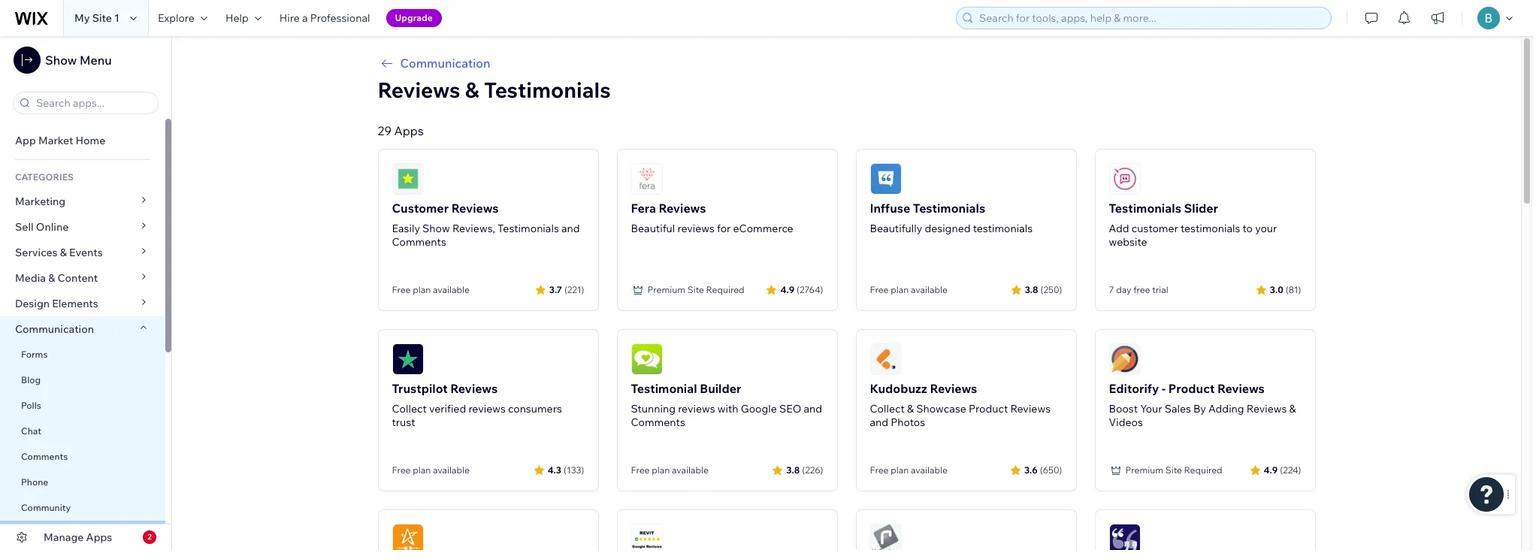 Task type: describe. For each thing, give the bounding box(es) containing it.
premium for product
[[1126, 465, 1164, 476]]

testimonials slider logo image
[[1109, 163, 1141, 195]]

3.7 (221)
[[550, 284, 585, 295]]

reviews inside fera reviews beautiful reviews for ecommerce
[[659, 201, 706, 216]]

29 apps
[[378, 123, 424, 138]]

testimonial builder logo image
[[631, 344, 663, 375]]

stunning
[[631, 402, 676, 416]]

help
[[225, 11, 249, 25]]

1
[[114, 11, 119, 25]]

marketing link
[[0, 189, 165, 214]]

design
[[15, 297, 50, 311]]

3.7
[[550, 284, 562, 295]]

sales
[[1165, 402, 1192, 416]]

communication inside sidebar element
[[15, 323, 96, 336]]

7
[[1109, 284, 1115, 296]]

reviews for testimonial builder
[[678, 402, 716, 416]]

polls
[[21, 400, 41, 411]]

& for content
[[48, 271, 55, 285]]

website
[[1109, 235, 1148, 249]]

required for reviews
[[706, 284, 745, 296]]

reviews & testimonials
[[378, 77, 611, 103]]

testimonial builder stunning reviews with google seo and comments
[[631, 381, 823, 429]]

free for kudobuzz reviews
[[870, 465, 889, 476]]

sell online link
[[0, 214, 165, 240]]

inffuse testimonials beautifully designed testimonials
[[870, 201, 1033, 235]]

reviews up adding
[[1218, 381, 1265, 396]]

boost
[[1109, 402, 1138, 416]]

premium for beautiful
[[648, 284, 686, 296]]

4.9 (224)
[[1264, 464, 1302, 476]]

3.8 (226)
[[787, 464, 824, 476]]

easily
[[392, 222, 420, 235]]

forms link
[[0, 342, 165, 368]]

adding
[[1209, 402, 1245, 416]]

4.9 for reviews
[[781, 284, 795, 295]]

your
[[1256, 222, 1278, 235]]

3.6
[[1025, 464, 1038, 476]]

with
[[718, 402, 739, 416]]

trustpilot reviews logo image
[[392, 344, 424, 375]]

available for inffuse
[[911, 284, 948, 296]]

online
[[36, 220, 69, 234]]

show menu
[[45, 53, 112, 68]]

blog
[[21, 374, 41, 386]]

comments inside testimonial builder stunning reviews with google seo and comments
[[631, 416, 686, 429]]

and inside customer reviews easily show reviews, testimonials and comments
[[562, 222, 580, 235]]

free for inffuse testimonials
[[870, 284, 889, 296]]

community link
[[0, 496, 165, 521]]

trial
[[1153, 284, 1169, 296]]

my site 1
[[74, 11, 119, 25]]

professional
[[310, 11, 370, 25]]

forms
[[21, 349, 48, 360]]

testimonials slider add customer testimonials to your website
[[1109, 201, 1278, 249]]

3.8 for inffuse testimonials
[[1025, 284, 1039, 295]]

0 vertical spatial site
[[92, 11, 112, 25]]

verified
[[429, 402, 466, 416]]

apps for manage apps
[[86, 531, 112, 544]]

testimonials for slider
[[1181, 222, 1241, 235]]

site for fera reviews
[[688, 284, 704, 296]]

7 day free trial
[[1109, 284, 1169, 296]]

testimonials logo image
[[1109, 524, 1141, 550]]

& for testimonials
[[465, 77, 479, 103]]

to
[[1243, 222, 1253, 235]]

media
[[15, 271, 46, 285]]

(250)
[[1041, 284, 1063, 295]]

Search for tools, apps, help & more... field
[[975, 8, 1327, 29]]

chat link
[[0, 419, 165, 444]]

testimonial
[[631, 381, 698, 396]]

for
[[717, 222, 731, 235]]

hire a professional
[[280, 11, 370, 25]]

fera reviews beautiful reviews for ecommerce
[[631, 201, 794, 235]]

phone
[[21, 477, 48, 488]]

comments inside customer reviews easily show reviews, testimonials and comments
[[392, 235, 446, 249]]

blog link
[[0, 368, 165, 393]]

help button
[[216, 0, 271, 36]]

0 horizontal spatial communication link
[[0, 317, 165, 342]]

your
[[1141, 402, 1163, 416]]

collect for kudobuzz reviews
[[870, 402, 905, 416]]

videos
[[1109, 416, 1144, 429]]

and for testimonial
[[804, 402, 823, 416]]

Search apps... field
[[32, 92, 153, 114]]

free plan available for kudobuzz
[[870, 465, 948, 476]]

design elements
[[15, 297, 98, 311]]

reviews inside trustpilot reviews collect verified reviews consumers trust
[[451, 381, 498, 396]]

trustpilot
[[392, 381, 448, 396]]

testimonials for testimonials
[[973, 222, 1033, 235]]

beautifully
[[870, 222, 923, 235]]

4.9 (2764)
[[781, 284, 824, 295]]

inffuse
[[870, 201, 911, 216]]

editorify ‑ product reviews logo image
[[1109, 344, 1141, 375]]

reviews inside trustpilot reviews collect verified reviews consumers trust
[[469, 402, 506, 416]]

show inside customer reviews easily show reviews, testimonials and comments
[[423, 222, 450, 235]]

seo
[[780, 402, 802, 416]]

& inside kudobuzz reviews collect & showcase product reviews and photos
[[907, 402, 914, 416]]

plan for customer
[[413, 284, 431, 296]]

testimonials inside the testimonials slider add customer testimonials to your website
[[1109, 201, 1182, 216]]

inffuse testimonials logo image
[[870, 163, 902, 195]]

media & content
[[15, 271, 98, 285]]

comments link
[[0, 444, 165, 470]]

fera reviews logo image
[[631, 163, 663, 195]]

testimonials inside inffuse testimonials beautifully designed testimonials
[[913, 201, 986, 216]]

hire
[[280, 11, 300, 25]]

services & events link
[[0, 240, 165, 265]]

(2764)
[[797, 284, 824, 295]]

google
[[741, 402, 777, 416]]

sidebar element
[[0, 36, 172, 550]]

a
[[302, 11, 308, 25]]

premium site required for beautiful
[[648, 284, 745, 296]]

apps for 29 apps
[[394, 123, 424, 138]]

3.6 (650)
[[1025, 464, 1063, 476]]

customer
[[392, 201, 449, 216]]

4.9 for reviews
[[1264, 464, 1278, 476]]

plan for testimonial
[[652, 465, 670, 476]]

reviews inside customer reviews easily show reviews, testimonials and comments
[[452, 201, 499, 216]]

upgrade button
[[386, 9, 442, 27]]



Task type: locate. For each thing, give the bounding box(es) containing it.
elements
[[52, 297, 98, 311]]

collect inside trustpilot reviews collect verified reviews consumers trust
[[392, 402, 427, 416]]

1 vertical spatial comments
[[631, 416, 686, 429]]

free down stunning
[[631, 465, 650, 476]]

photos
[[891, 416, 926, 429]]

communication down design elements
[[15, 323, 96, 336]]

plan for trustpilot
[[413, 465, 431, 476]]

plan down stunning
[[652, 465, 670, 476]]

available for testimonial
[[672, 465, 709, 476]]

0 horizontal spatial product
[[969, 402, 1009, 416]]

reviews up 3.6
[[1011, 402, 1051, 416]]

(81)
[[1286, 284, 1302, 295]]

available down verified
[[433, 465, 470, 476]]

(650)
[[1040, 464, 1063, 476]]

0 vertical spatial premium site required
[[648, 284, 745, 296]]

reviews up verified
[[451, 381, 498, 396]]

3.0
[[1271, 284, 1284, 295]]

1 horizontal spatial 4.9
[[1264, 464, 1278, 476]]

app market home
[[15, 134, 105, 147]]

kudobuzz reviews logo image
[[870, 344, 902, 375]]

required
[[706, 284, 745, 296], [1185, 465, 1223, 476]]

customer reviews easily show reviews, testimonials and comments
[[392, 201, 580, 249]]

free down beautifully
[[870, 284, 889, 296]]

0 horizontal spatial and
[[562, 222, 580, 235]]

1 horizontal spatial site
[[688, 284, 704, 296]]

collect down trustpilot
[[392, 402, 427, 416]]

0 vertical spatial communication
[[400, 56, 491, 71]]

and left the photos
[[870, 416, 889, 429]]

1 vertical spatial communication
[[15, 323, 96, 336]]

and inside testimonial builder stunning reviews with google seo and comments
[[804, 402, 823, 416]]

designed
[[925, 222, 971, 235]]

0 horizontal spatial premium site required
[[648, 284, 745, 296]]

home
[[76, 134, 105, 147]]

1 horizontal spatial comments
[[392, 235, 446, 249]]

reviews right verified
[[469, 402, 506, 416]]

0 horizontal spatial site
[[92, 11, 112, 25]]

3.8 for testimonial builder
[[787, 464, 800, 476]]

and right 'seo'
[[804, 402, 823, 416]]

4.3 (133)
[[548, 464, 585, 476]]

plan down the photos
[[891, 465, 909, 476]]

site for editorify ‑ product reviews
[[1166, 465, 1183, 476]]

market
[[38, 134, 73, 147]]

reviews up showcase at bottom
[[930, 381, 978, 396]]

app
[[15, 134, 36, 147]]

and up "(221)"
[[562, 222, 580, 235]]

categories
[[15, 171, 74, 183]]

show inside button
[[45, 53, 77, 68]]

chat
[[21, 426, 41, 437]]

1 horizontal spatial testimonials
[[1181, 222, 1241, 235]]

apps right 29
[[394, 123, 424, 138]]

1 horizontal spatial premium
[[1126, 465, 1164, 476]]

media & content link
[[0, 265, 165, 291]]

free for customer reviews
[[392, 284, 411, 296]]

3.8 left (250)
[[1025, 284, 1039, 295]]

0 horizontal spatial testimonials
[[973, 222, 1033, 235]]

(226)
[[803, 464, 824, 476]]

editorify
[[1109, 381, 1160, 396]]

1 horizontal spatial premium site required
[[1126, 465, 1223, 476]]

site down fera reviews beautiful reviews for ecommerce
[[688, 284, 704, 296]]

free
[[392, 284, 411, 296], [870, 284, 889, 296], [392, 465, 411, 476], [631, 465, 650, 476], [870, 465, 889, 476]]

& for events
[[60, 246, 67, 259]]

free plan available down beautifully
[[870, 284, 948, 296]]

and inside kudobuzz reviews collect & showcase product reviews and photos
[[870, 416, 889, 429]]

1 vertical spatial premium
[[1126, 465, 1164, 476]]

required down for
[[706, 284, 745, 296]]

0 vertical spatial comments
[[392, 235, 446, 249]]

plan down beautifully
[[891, 284, 909, 296]]

site
[[92, 11, 112, 25], [688, 284, 704, 296], [1166, 465, 1183, 476]]

available down reviews, in the top left of the page
[[433, 284, 470, 296]]

apps down community link
[[86, 531, 112, 544]]

0 vertical spatial apps
[[394, 123, 424, 138]]

2 vertical spatial comments
[[21, 451, 68, 462]]

product inside the 'editorify ‑ product reviews boost your sales by adding reviews & videos'
[[1169, 381, 1215, 396]]

free plan available for trustpilot
[[392, 465, 470, 476]]

plan down "easily"
[[413, 284, 431, 296]]

plan
[[413, 284, 431, 296], [891, 284, 909, 296], [413, 465, 431, 476], [652, 465, 670, 476], [891, 465, 909, 476]]

0 horizontal spatial 4.9
[[781, 284, 795, 295]]

comments down customer
[[392, 235, 446, 249]]

1 collect from the left
[[392, 402, 427, 416]]

testimonials
[[484, 77, 611, 103], [913, 201, 986, 216], [1109, 201, 1182, 216], [498, 222, 559, 235]]

3.8 (250)
[[1025, 284, 1063, 295]]

sell online
[[15, 220, 69, 234]]

29
[[378, 123, 392, 138]]

explore
[[158, 11, 195, 25]]

1 vertical spatial 3.8
[[787, 464, 800, 476]]

& inside the 'editorify ‑ product reviews boost your sales by adding reviews & videos'
[[1290, 402, 1297, 416]]

reviews right adding
[[1247, 402, 1288, 416]]

show down customer
[[423, 222, 450, 235]]

1 vertical spatial site
[[688, 284, 704, 296]]

consumers
[[508, 402, 562, 416]]

communication
[[400, 56, 491, 71], [15, 323, 96, 336]]

menu
[[80, 53, 112, 68]]

0 horizontal spatial 3.8
[[787, 464, 800, 476]]

free down "easily"
[[392, 284, 411, 296]]

site left 1 at top left
[[92, 11, 112, 25]]

customer
[[1132, 222, 1179, 235]]

free
[[1134, 284, 1151, 296]]

1 horizontal spatial product
[[1169, 381, 1215, 396]]

communication link
[[378, 54, 1316, 72], [0, 317, 165, 342]]

2 testimonials from the left
[[1181, 222, 1241, 235]]

communication down upgrade button
[[400, 56, 491, 71]]

2 horizontal spatial and
[[870, 416, 889, 429]]

reviews inside fera reviews beautiful reviews for ecommerce
[[678, 222, 715, 235]]

manage apps
[[44, 531, 112, 544]]

premium site required down the sales
[[1126, 465, 1223, 476]]

kudobuzz
[[870, 381, 928, 396]]

collect inside kudobuzz reviews collect & showcase product reviews and photos
[[870, 402, 905, 416]]

myreviews logo image
[[870, 524, 902, 550]]

app market home link
[[0, 128, 165, 153]]

premium down 'beautiful'
[[648, 284, 686, 296]]

reviews left for
[[678, 222, 715, 235]]

testimonials inside customer reviews easily show reviews, testimonials and comments
[[498, 222, 559, 235]]

0 vertical spatial show
[[45, 53, 77, 68]]

free plan available down stunning
[[631, 465, 709, 476]]

comments inside comments link
[[21, 451, 68, 462]]

free right (226)
[[870, 465, 889, 476]]

1 horizontal spatial and
[[804, 402, 823, 416]]

customer reviews logo image
[[392, 163, 424, 195]]

0 horizontal spatial communication
[[15, 323, 96, 336]]

day
[[1117, 284, 1132, 296]]

my
[[74, 11, 90, 25]]

reviews
[[378, 77, 461, 103], [452, 201, 499, 216], [659, 201, 706, 216], [451, 381, 498, 396], [930, 381, 978, 396], [1218, 381, 1265, 396], [1011, 402, 1051, 416], [1247, 402, 1288, 416]]

editorify ‑ product reviews boost your sales by adding reviews & videos
[[1109, 381, 1297, 429]]

free plan available for testimonial
[[631, 465, 709, 476]]

1 horizontal spatial apps
[[394, 123, 424, 138]]

(221)
[[565, 284, 585, 295]]

free for testimonial builder
[[631, 465, 650, 476]]

add
[[1109, 222, 1130, 235]]

collect for trustpilot reviews
[[392, 402, 427, 416]]

community
[[21, 502, 71, 514]]

1 horizontal spatial 3.8
[[1025, 284, 1039, 295]]

free plan available down "easily"
[[392, 284, 470, 296]]

2 horizontal spatial site
[[1166, 465, 1183, 476]]

stamped product reviews - poco logo image
[[392, 524, 424, 550]]

free plan available down the photos
[[870, 465, 948, 476]]

free for trustpilot reviews
[[392, 465, 411, 476]]

product right showcase at bottom
[[969, 402, 1009, 416]]

beautiful
[[631, 222, 675, 235]]

0 horizontal spatial premium
[[648, 284, 686, 296]]

2 collect from the left
[[870, 402, 905, 416]]

available down designed
[[911, 284, 948, 296]]

1 vertical spatial 4.9
[[1264, 464, 1278, 476]]

site down the sales
[[1166, 465, 1183, 476]]

free plan available
[[392, 284, 470, 296], [870, 284, 948, 296], [392, 465, 470, 476], [631, 465, 709, 476], [870, 465, 948, 476]]

1 horizontal spatial show
[[423, 222, 450, 235]]

free down trust at bottom
[[392, 465, 411, 476]]

product up by at the bottom
[[1169, 381, 1215, 396]]

apps inside sidebar element
[[86, 531, 112, 544]]

reviews up 29 apps
[[378, 77, 461, 103]]

comments down testimonial
[[631, 416, 686, 429]]

reviews,
[[453, 222, 495, 235]]

4.9 left the (224) on the right
[[1264, 464, 1278, 476]]

(133)
[[564, 464, 585, 476]]

showcase
[[917, 402, 967, 416]]

&
[[465, 77, 479, 103], [60, 246, 67, 259], [48, 271, 55, 285], [907, 402, 914, 416], [1290, 402, 1297, 416]]

1 vertical spatial required
[[1185, 465, 1223, 476]]

premium
[[648, 284, 686, 296], [1126, 465, 1164, 476]]

show left menu
[[45, 53, 77, 68]]

required down by at the bottom
[[1185, 465, 1223, 476]]

required for reviews
[[1185, 465, 1223, 476]]

builder
[[700, 381, 742, 396]]

0 horizontal spatial apps
[[86, 531, 112, 544]]

0 horizontal spatial required
[[706, 284, 745, 296]]

show menu button
[[14, 47, 112, 74]]

trustpilot reviews collect verified reviews consumers trust
[[392, 381, 562, 429]]

trust
[[392, 416, 415, 429]]

available down stunning
[[672, 465, 709, 476]]

available for customer
[[433, 284, 470, 296]]

premium site required down for
[[648, 284, 745, 296]]

reviews inside testimonial builder stunning reviews with google seo and comments
[[678, 402, 716, 416]]

0 horizontal spatial show
[[45, 53, 77, 68]]

0 vertical spatial 4.9
[[781, 284, 795, 295]]

1 vertical spatial apps
[[86, 531, 112, 544]]

fera
[[631, 201, 656, 216]]

‑
[[1162, 381, 1166, 396]]

marketing
[[15, 195, 66, 208]]

1 vertical spatial communication link
[[0, 317, 165, 342]]

2
[[148, 532, 152, 542]]

0 vertical spatial communication link
[[378, 54, 1316, 72]]

2 horizontal spatial comments
[[631, 416, 686, 429]]

free plan available for customer
[[392, 284, 470, 296]]

0 vertical spatial 3.8
[[1025, 284, 1039, 295]]

reviews for fera reviews
[[678, 222, 715, 235]]

available for kudobuzz
[[911, 465, 948, 476]]

(224)
[[1281, 464, 1302, 476]]

free plan available down trust at bottom
[[392, 465, 470, 476]]

free plan available for inffuse
[[870, 284, 948, 296]]

and for kudobuzz
[[870, 416, 889, 429]]

testimonials inside the testimonials slider add customer testimonials to your website
[[1181, 222, 1241, 235]]

1 horizontal spatial communication
[[400, 56, 491, 71]]

3.8 left (226)
[[787, 464, 800, 476]]

1 vertical spatial premium site required
[[1126, 465, 1223, 476]]

design elements link
[[0, 291, 165, 317]]

collect down kudobuzz
[[870, 402, 905, 416]]

plan for kudobuzz
[[891, 465, 909, 476]]

1 horizontal spatial collect
[[870, 402, 905, 416]]

2 vertical spatial site
[[1166, 465, 1183, 476]]

collect
[[392, 402, 427, 416], [870, 402, 905, 416]]

plan for inffuse
[[891, 284, 909, 296]]

available for trustpilot
[[433, 465, 470, 476]]

testimonials inside inffuse testimonials beautifully designed testimonials
[[973, 222, 1033, 235]]

testimonials right designed
[[973, 222, 1033, 235]]

0 horizontal spatial collect
[[392, 402, 427, 416]]

0 vertical spatial premium
[[648, 284, 686, 296]]

1 horizontal spatial required
[[1185, 465, 1223, 476]]

1 horizontal spatial communication link
[[378, 54, 1316, 72]]

phone link
[[0, 470, 165, 496]]

0 vertical spatial product
[[1169, 381, 1215, 396]]

upgrade
[[395, 12, 433, 23]]

plan down trust at bottom
[[413, 465, 431, 476]]

ecommerce
[[734, 222, 794, 235]]

events
[[69, 246, 103, 259]]

premium down videos
[[1126, 465, 1164, 476]]

1 vertical spatial product
[[969, 402, 1009, 416]]

testimonials down slider
[[1181, 222, 1241, 235]]

product inside kudobuzz reviews collect & showcase product reviews and photos
[[969, 402, 1009, 416]]

premium site required for product
[[1126, 465, 1223, 476]]

0 horizontal spatial comments
[[21, 451, 68, 462]]

google reviews - revit logo image
[[631, 524, 663, 550]]

1 vertical spatial show
[[423, 222, 450, 235]]

reviews up reviews, in the top left of the page
[[452, 201, 499, 216]]

4.9 left (2764)
[[781, 284, 795, 295]]

reviews up 'beautiful'
[[659, 201, 706, 216]]

1 testimonials from the left
[[973, 222, 1033, 235]]

available down the photos
[[911, 465, 948, 476]]

reviews left with
[[678, 402, 716, 416]]

manage
[[44, 531, 84, 544]]

comments up phone on the left bottom of page
[[21, 451, 68, 462]]

and
[[562, 222, 580, 235], [804, 402, 823, 416], [870, 416, 889, 429]]

0 vertical spatial required
[[706, 284, 745, 296]]

sell
[[15, 220, 34, 234]]



Task type: vqa. For each thing, say whether or not it's contained in the screenshot.


